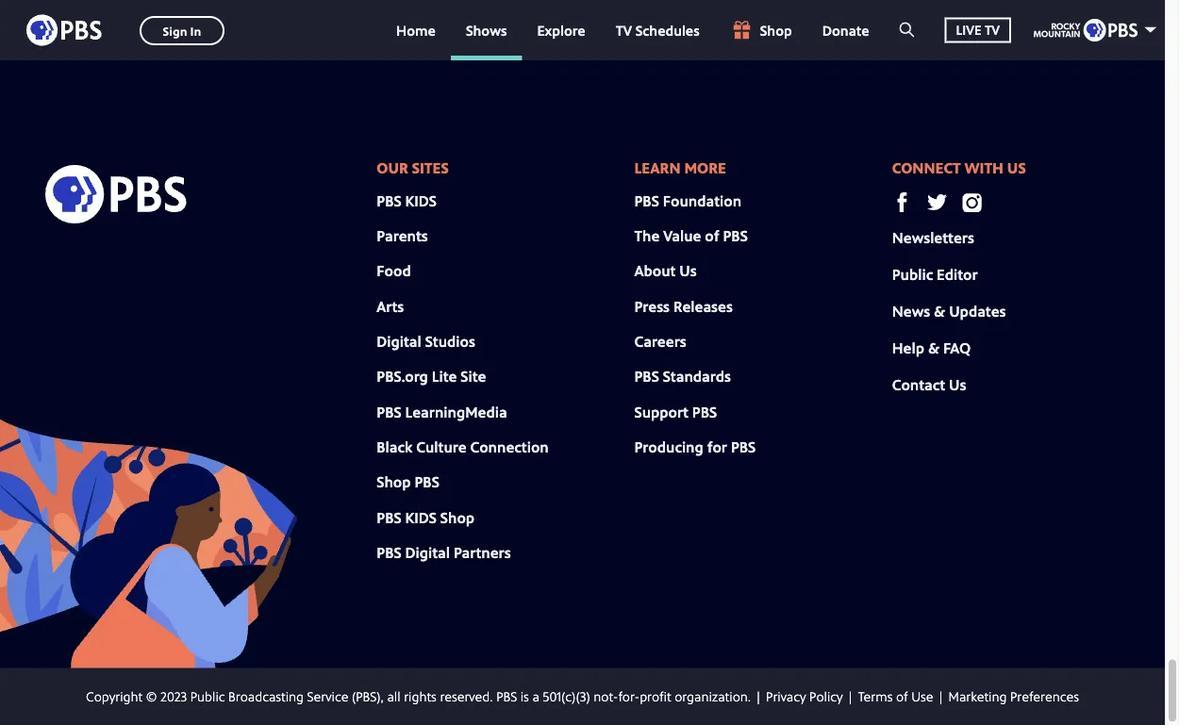Task type: locate. For each thing, give the bounding box(es) containing it.
0 vertical spatial &
[[934, 301, 945, 321]]

digital
[[377, 331, 421, 352], [405, 543, 450, 563]]

privacy
[[766, 688, 806, 706]]

| right use in the right bottom of the page
[[937, 688, 945, 706]]

kids down shop pbs link
[[405, 508, 437, 528]]

about
[[634, 261, 676, 281]]

value
[[663, 226, 701, 246]]

for
[[707, 437, 727, 457]]

pbs learningmedia
[[377, 402, 507, 422]]

shows link
[[451, 0, 522, 60]]

about us
[[634, 261, 697, 281]]

0 vertical spatial us
[[1007, 158, 1026, 178]]

us down "faq"
[[949, 374, 966, 395]]

food link
[[377, 261, 411, 281]]

1 vertical spatial digital
[[405, 543, 450, 563]]

1 | from the left
[[755, 688, 762, 706]]

1 vertical spatial us
[[679, 261, 697, 281]]

& right "news"
[[934, 301, 945, 321]]

newsletters
[[892, 227, 974, 248]]

pbs kids
[[377, 191, 437, 211]]

our sites
[[377, 158, 449, 178]]

0 horizontal spatial of
[[705, 226, 719, 246]]

public editor link
[[892, 264, 978, 284]]

for-
[[618, 688, 640, 706]]

copyright
[[86, 688, 143, 706]]

tv right live
[[985, 21, 1000, 39]]

foundation
[[663, 191, 742, 211]]

0 vertical spatial public
[[892, 264, 933, 284]]

1 horizontal spatial public
[[892, 264, 933, 284]]

pbs learningmedia link
[[377, 402, 507, 422]]

press
[[634, 296, 670, 317]]

broadcasting
[[228, 688, 304, 706]]

1 vertical spatial public
[[190, 688, 225, 706]]

pbs up pbs kids shop
[[415, 472, 439, 493]]

culture
[[416, 437, 467, 457]]

terms
[[858, 688, 893, 706]]

public right 2023
[[190, 688, 225, 706]]

connect with pbs on instagram (opens in new window) image
[[962, 193, 982, 213]]

pbs home image
[[45, 159, 187, 230]]

use
[[911, 688, 933, 706]]

pbs right for
[[731, 437, 756, 457]]

about us link
[[634, 261, 697, 281]]

2 kids from the top
[[405, 508, 437, 528]]

connect
[[892, 158, 961, 178]]

0 vertical spatial shop
[[760, 20, 792, 40]]

policy
[[809, 688, 843, 706]]

black culture connection link
[[377, 437, 549, 457]]

pbs.org lite site
[[377, 367, 486, 387]]

501(c)(3)
[[543, 688, 590, 706]]

0 horizontal spatial us
[[679, 261, 697, 281]]

| left "privacy" on the right bottom of page
[[755, 688, 762, 706]]

shop down black
[[377, 472, 411, 493]]

connect with pbs on facebook (opens in new window) image
[[892, 193, 912, 213]]

profit
[[640, 688, 671, 706]]

2 horizontal spatial |
[[937, 688, 945, 706]]

2 vertical spatial shop
[[440, 508, 475, 528]]

2 horizontal spatial shop
[[760, 20, 792, 40]]

donate link
[[807, 0, 884, 60]]

the value of pbs link
[[634, 226, 748, 246]]

1 horizontal spatial shop
[[440, 508, 475, 528]]

pbs up black
[[377, 402, 401, 422]]

parents link
[[377, 226, 428, 246]]

2 horizontal spatial us
[[1007, 158, 1026, 178]]

live tv
[[956, 21, 1000, 39]]

1 vertical spatial &
[[928, 338, 940, 358]]

shop for shop
[[760, 20, 792, 40]]

1 kids from the top
[[405, 191, 437, 211]]

pbs down foundation
[[723, 226, 748, 246]]

1 vertical spatial of
[[896, 688, 908, 706]]

shop left donate
[[760, 20, 792, 40]]

pbs down learn
[[634, 191, 659, 211]]

connection
[[470, 437, 549, 457]]

shop for shop pbs
[[377, 472, 411, 493]]

the value of pbs
[[634, 226, 748, 246]]

& for help
[[928, 338, 940, 358]]

of left use in the right bottom of the page
[[896, 688, 908, 706]]

all
[[387, 688, 400, 706]]

learn more
[[634, 158, 726, 178]]

service
[[307, 688, 349, 706]]

|
[[755, 688, 762, 706], [847, 688, 854, 706], [937, 688, 945, 706]]

0 horizontal spatial |
[[755, 688, 762, 706]]

2 vertical spatial us
[[949, 374, 966, 395]]

pbs kids link
[[377, 191, 437, 211]]

pbs foundation
[[634, 191, 742, 211]]

digital up pbs.org
[[377, 331, 421, 352]]

studios
[[425, 331, 475, 352]]

terms of use link
[[858, 688, 933, 706]]

standards
[[663, 367, 731, 387]]

pbs.org
[[377, 367, 428, 387]]

pbs
[[377, 191, 401, 211], [634, 191, 659, 211], [723, 226, 748, 246], [634, 367, 659, 387], [377, 402, 401, 422], [692, 402, 717, 422], [731, 437, 756, 457], [415, 472, 439, 493], [377, 508, 401, 528], [377, 543, 401, 563], [496, 688, 517, 706]]

pbs digital partners link
[[377, 543, 511, 563]]

1 horizontal spatial of
[[896, 688, 908, 706]]

search image
[[900, 21, 915, 39]]

our
[[377, 158, 408, 178]]

copyright © 2023 public broadcasting service (pbs), all rights reserved. pbs is a 501(c)(3) not-for-profit organization. | privacy policy | terms of use | marketing preferences
[[86, 688, 1079, 706]]

1 horizontal spatial us
[[949, 374, 966, 395]]

back to top button
[[75, 664, 209, 695]]

connect with pbs on twitter (opens in new window) image
[[927, 193, 947, 213]]

0 vertical spatial kids
[[405, 191, 437, 211]]

pbs down the standards
[[692, 402, 717, 422]]

0 vertical spatial of
[[705, 226, 719, 246]]

pbs kids shop
[[377, 508, 475, 528]]

shop up pbs digital partners
[[440, 508, 475, 528]]

shop
[[760, 20, 792, 40], [377, 472, 411, 493], [440, 508, 475, 528]]

| right policy
[[847, 688, 854, 706]]

producing for pbs link
[[634, 437, 756, 457]]

the
[[634, 226, 660, 246]]

1 vertical spatial kids
[[405, 508, 437, 528]]

food
[[377, 261, 411, 281]]

0 vertical spatial digital
[[377, 331, 421, 352]]

us right with
[[1007, 158, 1026, 178]]

pbs digital partners
[[377, 543, 511, 563]]

pbs down shop pbs
[[377, 508, 401, 528]]

producing
[[634, 437, 704, 457]]

digital down pbs kids shop link
[[405, 543, 450, 563]]

help & faq link
[[892, 338, 971, 358]]

black
[[377, 437, 413, 457]]

pbs left is
[[496, 688, 517, 706]]

arts link
[[377, 296, 404, 317]]

0 horizontal spatial shop
[[377, 472, 411, 493]]

kids down our sites
[[405, 191, 437, 211]]

us right about
[[679, 261, 697, 281]]

careers
[[634, 331, 686, 352]]

public up "news"
[[892, 264, 933, 284]]

donate
[[822, 20, 869, 40]]

shop link
[[715, 0, 807, 60]]

of right value
[[705, 226, 719, 246]]

privacy policy link
[[766, 688, 843, 706]]

help
[[892, 338, 924, 358]]

1 horizontal spatial |
[[847, 688, 854, 706]]

reserved.
[[440, 688, 493, 706]]

explore link
[[522, 0, 601, 60]]

tv left schedules
[[616, 20, 632, 40]]

shop pbs
[[377, 472, 439, 493]]

& left "faq"
[[928, 338, 940, 358]]

support pbs link
[[634, 402, 717, 422]]

news
[[892, 301, 930, 321]]

press releases link
[[634, 296, 733, 317]]

1 vertical spatial shop
[[377, 472, 411, 493]]



Task type: vqa. For each thing, say whether or not it's contained in the screenshot.
the top Shop
yes



Task type: describe. For each thing, give the bounding box(es) containing it.
schedules
[[635, 20, 700, 40]]

arts
[[377, 296, 404, 317]]

sites
[[412, 158, 449, 178]]

pbs standards
[[634, 367, 731, 387]]

(pbs),
[[352, 688, 384, 706]]

contact us link
[[892, 374, 966, 395]]

top
[[148, 669, 173, 689]]

us for about us
[[679, 261, 697, 281]]

tv schedules
[[616, 20, 700, 40]]

public editor
[[892, 264, 978, 284]]

lite
[[432, 367, 457, 387]]

organization.
[[675, 688, 751, 706]]

live
[[956, 21, 981, 39]]

3 | from the left
[[937, 688, 945, 706]]

back
[[92, 669, 125, 689]]

live tv link
[[930, 0, 1026, 60]]

0 horizontal spatial tv
[[616, 20, 632, 40]]

home link
[[381, 0, 451, 60]]

us for contact us
[[949, 374, 966, 395]]

newsletters link
[[892, 227, 974, 248]]

pbs down careers link
[[634, 367, 659, 387]]

parents
[[377, 226, 428, 246]]

contact us
[[892, 374, 966, 395]]

digital studios
[[377, 331, 475, 352]]

preferences
[[1010, 688, 1079, 706]]

pbs kids shop link
[[377, 508, 475, 528]]

not-
[[594, 688, 618, 706]]

pbs down the our
[[377, 191, 401, 211]]

2 | from the left
[[847, 688, 854, 706]]

updates
[[949, 301, 1006, 321]]

pbs standards link
[[634, 367, 731, 387]]

to
[[129, 669, 145, 689]]

contact
[[892, 374, 945, 395]]

help & faq
[[892, 338, 971, 358]]

marketing preferences link
[[949, 688, 1079, 706]]

site
[[461, 367, 486, 387]]

marketing
[[949, 688, 1007, 706]]

more
[[684, 158, 726, 178]]

rights
[[404, 688, 437, 706]]

1 horizontal spatial tv
[[985, 21, 1000, 39]]

pbs.org lite site link
[[377, 367, 486, 387]]

home
[[396, 20, 436, 40]]

shows
[[466, 20, 507, 40]]

press releases
[[634, 296, 733, 317]]

explore
[[537, 20, 585, 40]]

pbs image
[[26, 9, 102, 51]]

kids for pbs kids shop
[[405, 508, 437, 528]]

careers link
[[634, 331, 686, 352]]

with
[[964, 158, 1004, 178]]

support
[[634, 402, 689, 422]]

& for news
[[934, 301, 945, 321]]

rmpbs image
[[1034, 19, 1138, 42]]

back to top
[[92, 669, 173, 689]]

tv schedules link
[[601, 0, 715, 60]]

0 horizontal spatial public
[[190, 688, 225, 706]]

kids for pbs kids
[[405, 191, 437, 211]]

shop pbs link
[[377, 472, 439, 493]]

connect with us
[[892, 158, 1026, 178]]

partners
[[454, 543, 511, 563]]

news & updates link
[[892, 301, 1006, 321]]

digital studios link
[[377, 331, 475, 352]]

is
[[520, 688, 529, 706]]

black culture connection
[[377, 437, 549, 457]]

producing for pbs
[[634, 437, 756, 457]]

pbs down pbs kids shop
[[377, 543, 401, 563]]

learn
[[634, 158, 681, 178]]

©
[[146, 688, 157, 706]]



